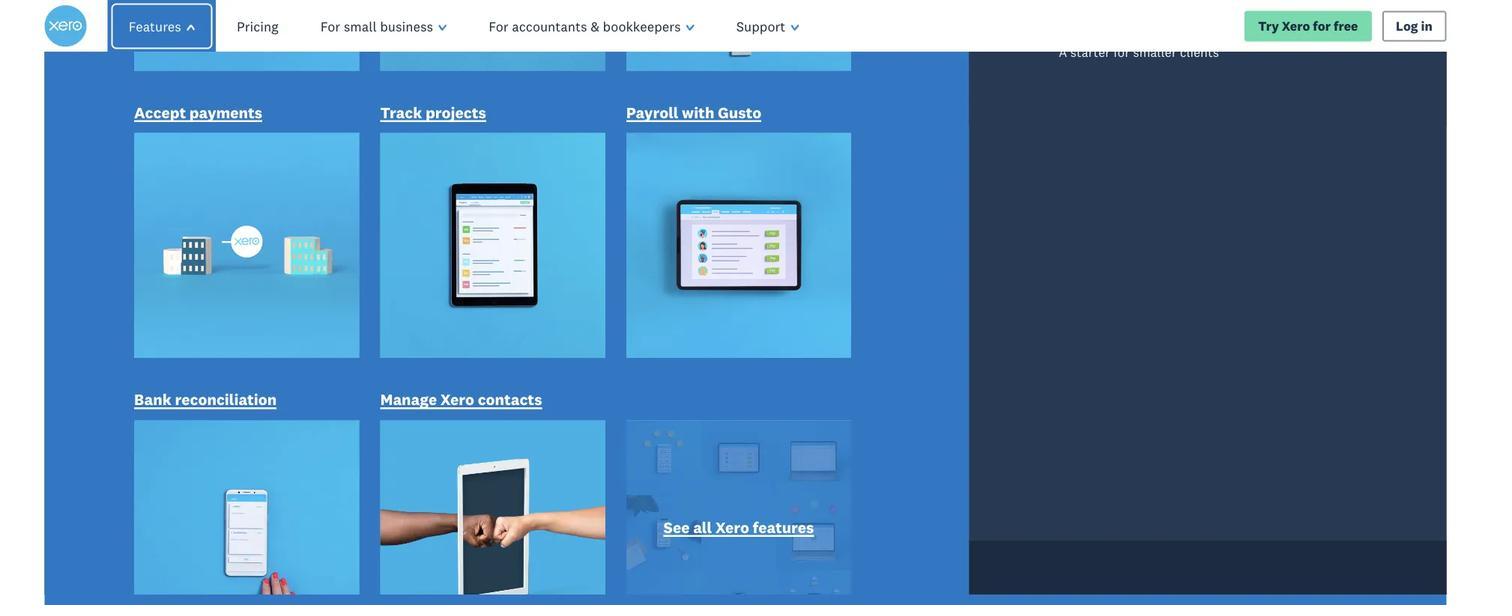 Task type: describe. For each thing, give the bounding box(es) containing it.
log in
[[1396, 18, 1433, 34]]

payroll with gusto link
[[626, 103, 762, 126]]

business
[[380, 18, 433, 35]]

you inside limited time offer: get 50% off for 3 months* plus free onboarding when you purchase xero.
[[553, 448, 592, 478]]

for small business button
[[300, 0, 468, 52]]

for inside limited time offer: get 50% off for 3 months* plus free onboarding when you purchase xero.
[[502, 419, 532, 449]]

bank
[[134, 390, 171, 410]]

time
[[252, 419, 301, 449]]

purchase
[[164, 477, 262, 507]]

compare all plans
[[366, 545, 476, 561]]

a
[[1059, 44, 1067, 60]]

3
[[538, 419, 551, 449]]

xero inside the learn what xero can do link
[[249, 545, 277, 561]]

projects
[[426, 103, 486, 122]]

a starter for smaller clients
[[1059, 44, 1219, 60]]

bank reconciliation link
[[134, 390, 277, 413]]

learn
[[178, 545, 213, 561]]

with inside "link"
[[682, 103, 714, 122]]

accept payments link
[[134, 103, 262, 126]]

for for for small business
[[321, 18, 340, 35]]

off
[[468, 419, 496, 449]]

for for starter
[[1114, 44, 1130, 60]]

payroll
[[626, 103, 678, 122]]

when
[[490, 448, 547, 478]]

accounting
[[164, 264, 483, 342]]

plus
[[262, 448, 308, 478]]

for accountants & bookkeepers button
[[468, 0, 716, 52]]

compare
[[366, 545, 421, 561]]

manage
[[380, 390, 437, 410]]

manage xero contacts link
[[380, 390, 542, 413]]

accept payments
[[134, 103, 262, 122]]

xero inside manage xero contacts link
[[440, 390, 474, 410]]

for small business
[[321, 18, 433, 35]]

onboarding
[[362, 448, 484, 478]]

for for for accountants & bookkeepers
[[489, 18, 509, 35]]

in
[[1421, 18, 1433, 34]]

gusto
[[718, 103, 762, 122]]

features
[[129, 18, 181, 35]]

what inside the learn what xero can do link
[[216, 545, 246, 561]]

months*
[[164, 448, 256, 478]]

back to what you love with xero accounting software
[[164, 94, 556, 399]]

offer:
[[307, 419, 363, 449]]

with inside back to what you love with xero accounting software
[[164, 207, 290, 286]]

compare all plans link
[[366, 545, 476, 565]]

support button
[[716, 0, 820, 52]]

to
[[431, 94, 491, 172]]

can
[[280, 545, 302, 561]]

xero inside see all xero features 'link'
[[715, 518, 749, 538]]

track projects link
[[380, 103, 486, 126]]

accountants
[[512, 18, 587, 35]]

xero inside the try xero for free link
[[1282, 18, 1310, 34]]

xero homepage image
[[45, 5, 87, 47]]

try xero for free link
[[1245, 11, 1372, 42]]

small
[[344, 18, 377, 35]]

all for compare
[[424, 545, 439, 561]]

love
[[437, 151, 556, 229]]



Task type: vqa. For each thing, say whether or not it's contained in the screenshot.
the of
no



Task type: locate. For each thing, give the bounding box(es) containing it.
free right plus
[[314, 448, 356, 478]]

limited
[[164, 419, 246, 449]]

plans
[[442, 545, 476, 561]]

with
[[682, 103, 714, 122], [164, 207, 290, 286]]

limited time offer: get 50% off for 3 months* plus free onboarding when you purchase xero.
[[164, 419, 592, 507]]

manage xero contacts
[[380, 390, 542, 410]]

1 horizontal spatial all
[[693, 518, 712, 538]]

free inside limited time offer: get 50% off for 3 months* plus free onboarding when you purchase xero.
[[314, 448, 356, 478]]

all for see
[[693, 518, 712, 538]]

you inside back to what you love with xero accounting software
[[320, 151, 424, 229]]

for inside dropdown button
[[321, 18, 340, 35]]

get
[[369, 419, 408, 449]]

for right the starter
[[1114, 44, 1130, 60]]

back
[[279, 94, 417, 172]]

see
[[664, 518, 690, 538]]

1 horizontal spatial for
[[489, 18, 509, 35]]

accept
[[134, 103, 186, 122]]

for left small on the top left of page
[[321, 18, 340, 35]]

pricing link
[[216, 0, 300, 52]]

all right see
[[693, 518, 712, 538]]

support
[[737, 18, 786, 35]]

1 vertical spatial free
[[314, 448, 356, 478]]

2 for from the left
[[489, 18, 509, 35]]

0 vertical spatial all
[[693, 518, 712, 538]]

free left log
[[1334, 18, 1358, 34]]

1 vertical spatial for
[[1114, 44, 1130, 60]]

1 vertical spatial all
[[424, 545, 439, 561]]

2 vertical spatial for
[[502, 419, 532, 449]]

0 horizontal spatial with
[[164, 207, 290, 286]]

50%
[[414, 419, 462, 449]]

1 horizontal spatial for
[[1114, 44, 1130, 60]]

&
[[591, 18, 600, 35]]

for right the try
[[1313, 18, 1331, 34]]

1 for from the left
[[321, 18, 340, 35]]

learn what xero can do link
[[164, 538, 334, 569]]

log
[[1396, 18, 1418, 34]]

learn what xero can do
[[178, 545, 321, 561]]

2 horizontal spatial for
[[1313, 18, 1331, 34]]

for accountants & bookkeepers
[[489, 18, 681, 35]]

0 vertical spatial what
[[164, 151, 307, 229]]

1 vertical spatial what
[[216, 545, 246, 561]]

reconciliation
[[175, 390, 277, 410]]

try
[[1258, 18, 1279, 34]]

features button
[[102, 0, 221, 52]]

a xero user decorating a cake with blue icing. social proof badges surrounding the circular image. image
[[761, 52, 1447, 605]]

track projects
[[380, 103, 486, 122]]

payroll with gusto
[[626, 103, 762, 122]]

1 horizontal spatial you
[[553, 448, 592, 478]]

0 vertical spatial you
[[320, 151, 424, 229]]

pricing
[[237, 18, 279, 35]]

all left plans
[[424, 545, 439, 561]]

xero inside back to what you love with xero accounting software
[[303, 207, 435, 286]]

for left 3
[[502, 419, 532, 449]]

starter
[[1071, 44, 1110, 60]]

for inside dropdown button
[[489, 18, 509, 35]]

software
[[164, 321, 415, 399]]

smaller
[[1133, 44, 1177, 60]]

0 vertical spatial free
[[1334, 18, 1358, 34]]

xero
[[1282, 18, 1310, 34], [303, 207, 435, 286], [440, 390, 474, 410], [715, 518, 749, 538], [249, 545, 277, 561]]

do
[[305, 545, 321, 561]]

0 vertical spatial for
[[1313, 18, 1331, 34]]

0 horizontal spatial all
[[424, 545, 439, 561]]

for
[[321, 18, 340, 35], [489, 18, 509, 35]]

what inside back to what you love with xero accounting software
[[164, 151, 307, 229]]

see all xero features
[[664, 518, 814, 538]]

try xero for free
[[1258, 18, 1358, 34]]

for left accountants
[[489, 18, 509, 35]]

0 horizontal spatial for
[[502, 419, 532, 449]]

what
[[164, 151, 307, 229], [216, 545, 246, 561]]

0 horizontal spatial free
[[314, 448, 356, 478]]

see all xero features link
[[664, 518, 814, 541]]

0 horizontal spatial for
[[321, 18, 340, 35]]

0 horizontal spatial you
[[320, 151, 424, 229]]

all
[[693, 518, 712, 538], [424, 545, 439, 561]]

payments
[[189, 103, 262, 122]]

bank reconciliation
[[134, 390, 277, 410]]

for
[[1313, 18, 1331, 34], [1114, 44, 1130, 60], [502, 419, 532, 449]]

xero.
[[268, 477, 324, 507]]

all inside 'link'
[[693, 518, 712, 538]]

free
[[1334, 18, 1358, 34], [314, 448, 356, 478]]

1 vertical spatial with
[[164, 207, 290, 286]]

clients
[[1180, 44, 1219, 60]]

1 vertical spatial you
[[553, 448, 592, 478]]

for for xero
[[1313, 18, 1331, 34]]

contacts
[[478, 390, 542, 410]]

1 horizontal spatial free
[[1334, 18, 1358, 34]]

1 horizontal spatial with
[[682, 103, 714, 122]]

track
[[380, 103, 422, 122]]

you
[[320, 151, 424, 229], [553, 448, 592, 478]]

bookkeepers
[[603, 18, 681, 35]]

log in link
[[1382, 11, 1447, 42]]

features
[[753, 518, 814, 538]]

0 vertical spatial with
[[682, 103, 714, 122]]



